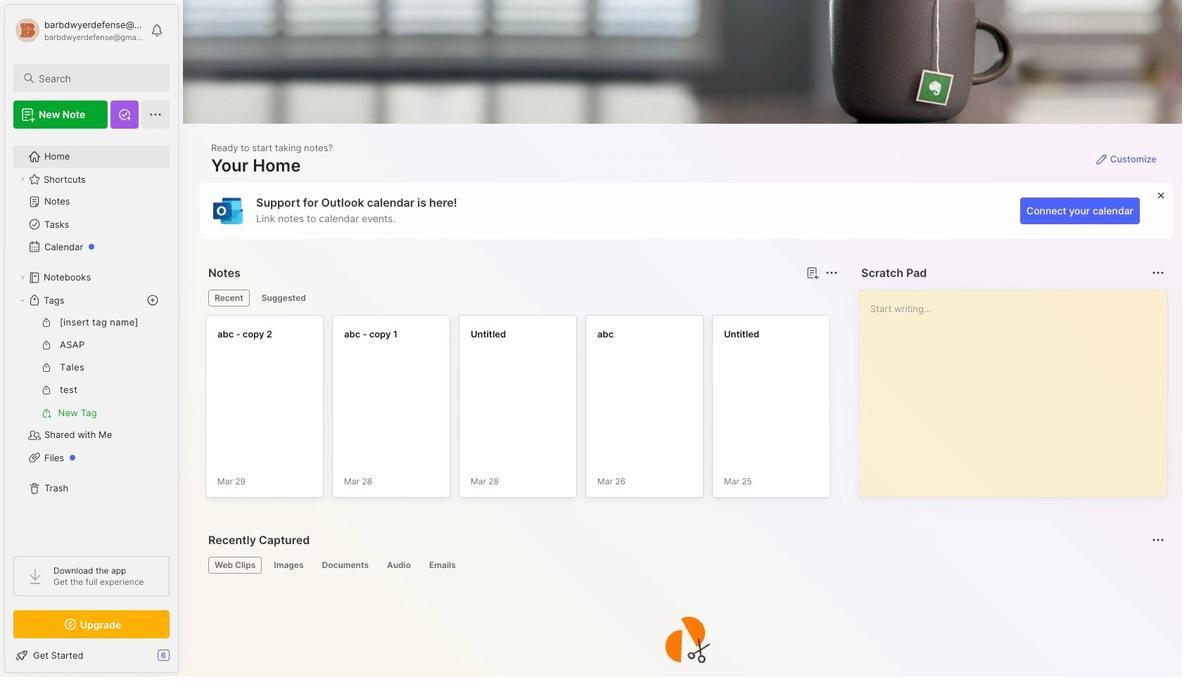 Task type: describe. For each thing, give the bounding box(es) containing it.
click to collapse image
[[178, 652, 188, 669]]

more actions image
[[1150, 265, 1167, 282]]

1 more actions field from the left
[[822, 263, 842, 283]]

more actions image
[[823, 265, 840, 282]]

1 tab list from the top
[[208, 290, 836, 307]]

group inside tree
[[13, 312, 169, 424]]

expand tags image
[[18, 296, 27, 305]]



Task type: vqa. For each thing, say whether or not it's contained in the screenshot.
The Thumbnail
no



Task type: locate. For each thing, give the bounding box(es) containing it.
2 tab list from the top
[[208, 557, 1163, 574]]

tab list
[[208, 290, 836, 307], [208, 557, 1163, 574]]

1 horizontal spatial more actions field
[[1149, 263, 1168, 283]]

None search field
[[39, 70, 157, 87]]

0 vertical spatial tab list
[[208, 290, 836, 307]]

Account field
[[13, 16, 144, 44]]

Search text field
[[39, 72, 157, 85]]

1 vertical spatial tab list
[[208, 557, 1163, 574]]

2 more actions field from the left
[[1149, 263, 1168, 283]]

tree inside main element
[[5, 137, 178, 544]]

expand notebooks image
[[18, 274, 27, 282]]

More actions field
[[822, 263, 842, 283], [1149, 263, 1168, 283]]

main element
[[0, 0, 183, 678]]

none search field inside main element
[[39, 70, 157, 87]]

Help and Learning task checklist field
[[5, 645, 178, 667]]

Start writing… text field
[[871, 291, 1167, 486]]

tree
[[5, 137, 178, 544]]

row group
[[206, 315, 1092, 507]]

group
[[13, 312, 169, 424]]

tab
[[208, 290, 250, 307], [255, 290, 312, 307], [208, 557, 262, 574], [268, 557, 310, 574], [316, 557, 375, 574], [381, 557, 417, 574], [423, 557, 462, 574]]

0 horizontal spatial more actions field
[[822, 263, 842, 283]]



